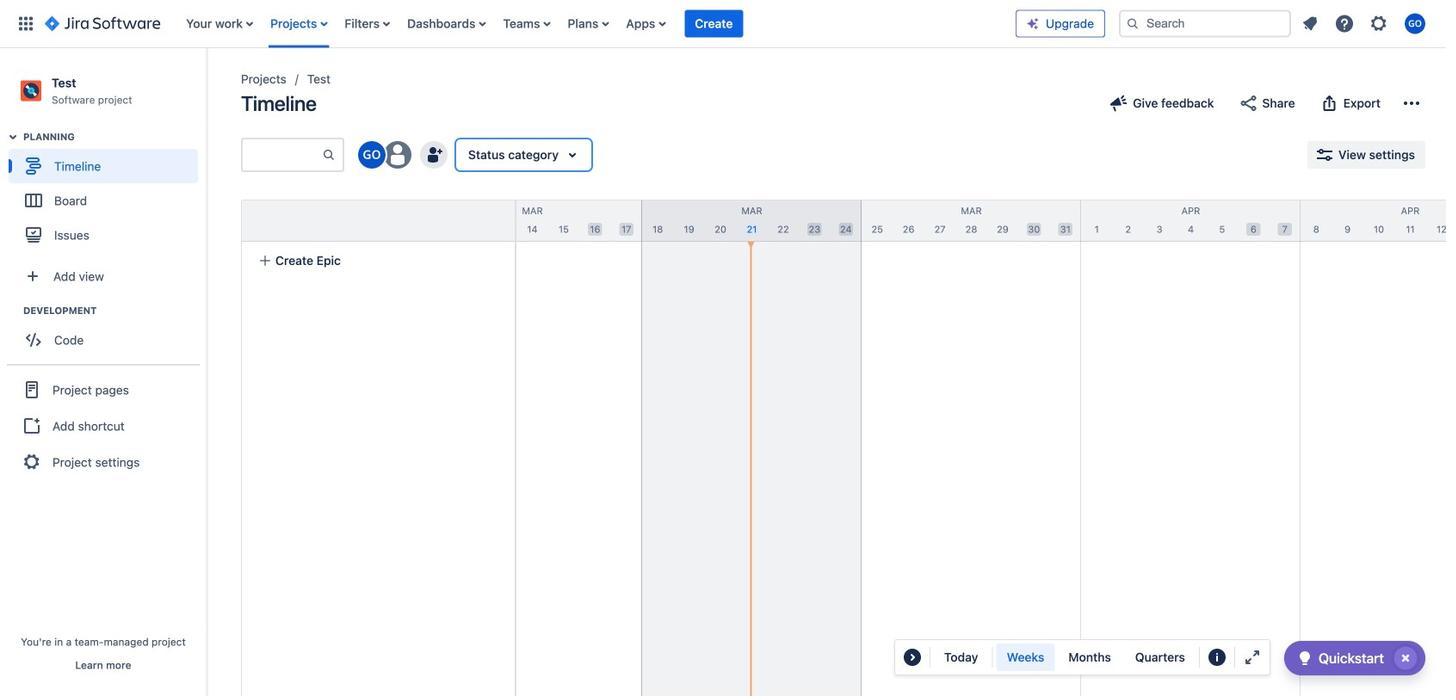 Task type: vqa. For each thing, say whether or not it's contained in the screenshot.
'column header'
yes



Task type: describe. For each thing, give the bounding box(es) containing it.
development image
[[3, 301, 23, 321]]

row group inside the timeline grid
[[241, 200, 515, 242]]

row inside the timeline grid
[[242, 201, 515, 242]]

dismiss quickstart image
[[1392, 645, 1420, 672]]

0 horizontal spatial list
[[178, 0, 1016, 48]]

help image
[[1335, 13, 1355, 34]]

planning image
[[3, 127, 23, 147]]

legend image
[[1207, 647, 1228, 668]]

3 column header from the left
[[642, 201, 862, 241]]

search image
[[1126, 17, 1140, 31]]

check image
[[1295, 648, 1315, 669]]

notifications image
[[1300, 13, 1321, 34]]

primary element
[[10, 0, 1016, 48]]

heading for planning image
[[23, 130, 206, 144]]



Task type: locate. For each thing, give the bounding box(es) containing it.
1 heading from the top
[[23, 130, 206, 144]]

export icon image
[[1320, 93, 1340, 114]]

2 column header from the left
[[423, 201, 642, 241]]

list item
[[685, 0, 743, 48]]

column header
[[203, 201, 423, 241], [423, 201, 642, 241], [642, 201, 862, 241], [862, 201, 1081, 241], [1081, 201, 1301, 241], [1301, 201, 1446, 241]]

enter full screen image
[[1242, 647, 1263, 668]]

add people image
[[424, 145, 444, 165]]

list
[[178, 0, 1016, 48], [1295, 8, 1436, 39]]

settings image
[[1369, 13, 1390, 34]]

4 column header from the left
[[862, 201, 1081, 241]]

your profile and settings image
[[1405, 13, 1426, 34]]

None search field
[[1119, 10, 1291, 37]]

heading
[[23, 130, 206, 144], [23, 304, 206, 318]]

Search timeline text field
[[243, 139, 322, 170]]

appswitcher icon image
[[15, 13, 36, 34]]

1 horizontal spatial list
[[1295, 8, 1436, 39]]

1 column header from the left
[[203, 201, 423, 241]]

group
[[9, 130, 206, 258], [9, 304, 206, 363], [7, 364, 200, 487], [997, 644, 1196, 672]]

jira software image
[[45, 13, 160, 34], [45, 13, 160, 34]]

2 heading from the top
[[23, 304, 206, 318]]

5 column header from the left
[[1081, 201, 1301, 241]]

row
[[242, 201, 515, 242]]

Search field
[[1119, 10, 1291, 37]]

sidebar navigation image
[[188, 69, 226, 103]]

sidebar element
[[0, 48, 207, 697]]

0 vertical spatial heading
[[23, 130, 206, 144]]

heading for the development image
[[23, 304, 206, 318]]

6 column header from the left
[[1301, 201, 1446, 241]]

banner
[[0, 0, 1446, 48]]

row group
[[241, 200, 515, 242]]

1 vertical spatial heading
[[23, 304, 206, 318]]

timeline grid
[[203, 200, 1446, 697]]



